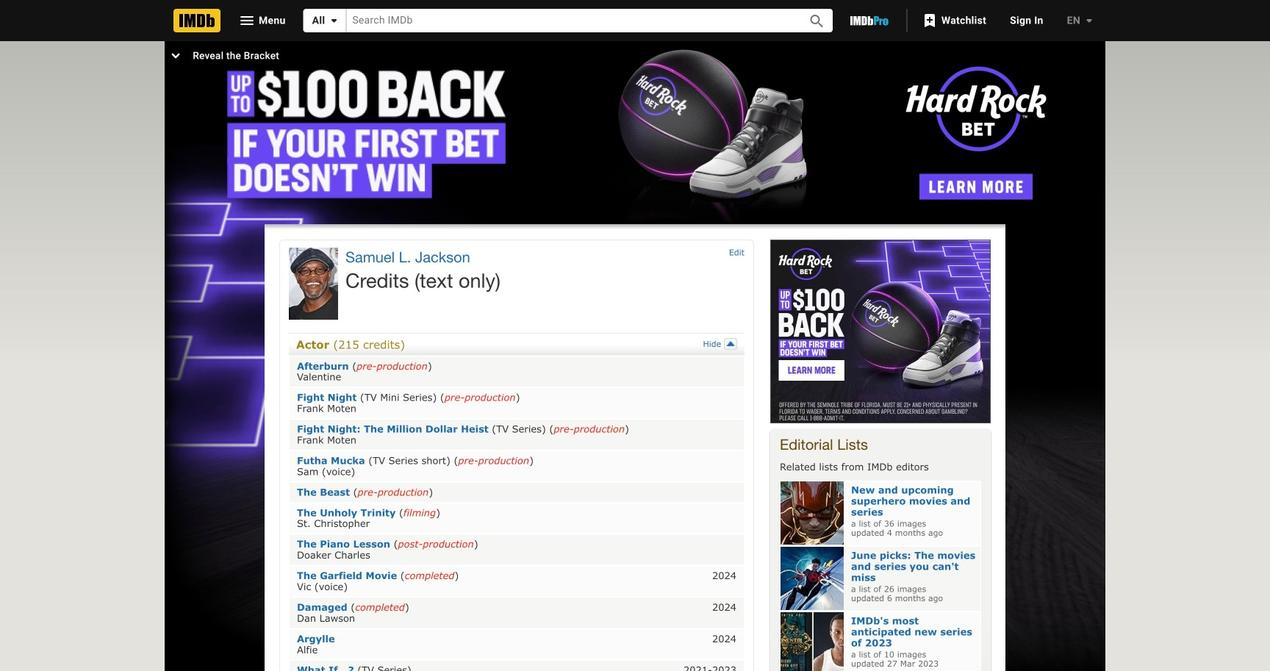 Task type: describe. For each thing, give the bounding box(es) containing it.
2 list image image from the top
[[781, 547, 844, 610]]

1 list image image from the top
[[781, 482, 844, 545]]

arrow drop down image
[[325, 12, 343, 29]]

menu image
[[238, 12, 256, 29]]

watchlist image
[[921, 12, 939, 29]]

Search IMDb text field
[[347, 9, 792, 32]]

arrow drop down image
[[1081, 12, 1098, 29]]

samuel l. jackson poster image
[[289, 248, 338, 320]]



Task type: locate. For each thing, give the bounding box(es) containing it.
1 vertical spatial list image image
[[781, 547, 844, 610]]

3 list image image from the top
[[781, 612, 844, 671]]

None search field
[[303, 9, 833, 32]]

0 vertical spatial list image image
[[781, 482, 844, 545]]

2 vertical spatial list image image
[[781, 612, 844, 671]]

None field
[[347, 9, 792, 32]]

hide image
[[724, 338, 737, 350]]

submit search image
[[808, 12, 826, 30]]

home image
[[174, 9, 221, 32]]

list image image
[[781, 482, 844, 545], [781, 547, 844, 610], [781, 612, 844, 671]]



Task type: vqa. For each thing, say whether or not it's contained in the screenshot.
the sponsored content SECTION
no



